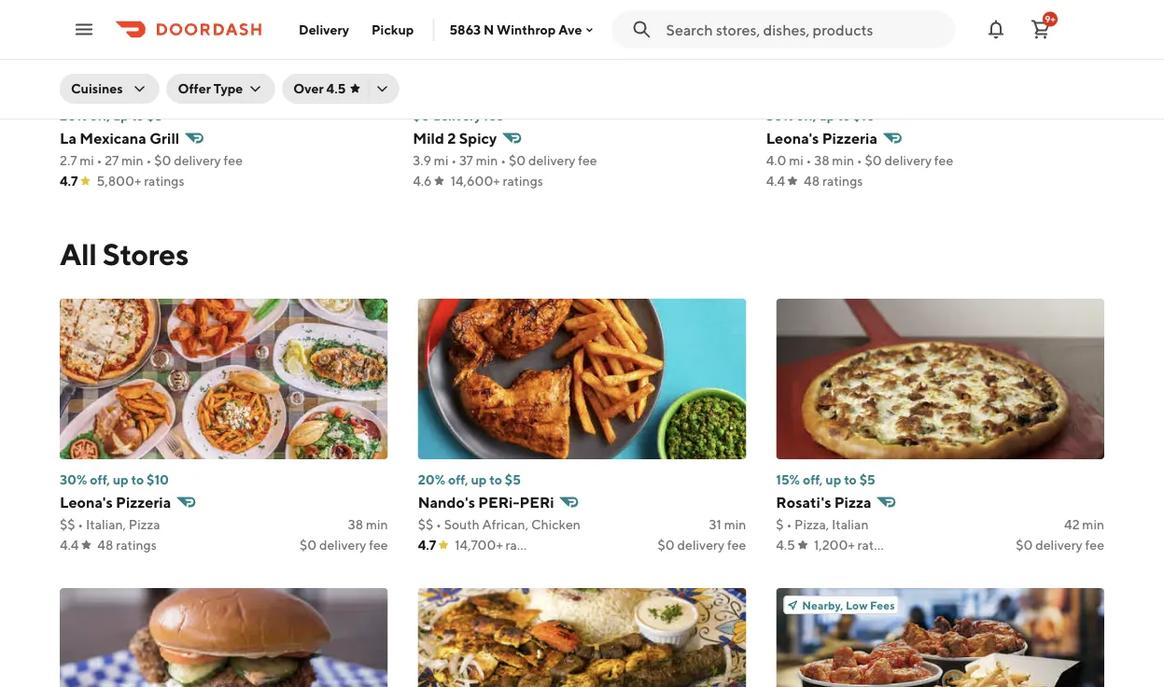 Task type: locate. For each thing, give the bounding box(es) containing it.
up for $$ • italian, pizza
[[113, 472, 129, 488]]

$$ left italian,
[[60, 517, 75, 532]]

1,200+ ratings
[[814, 538, 899, 553]]

•
[[97, 153, 102, 168], [146, 153, 152, 168], [451, 153, 457, 168], [501, 153, 506, 168], [807, 153, 812, 168], [857, 153, 863, 168], [78, 517, 83, 532], [436, 517, 442, 532], [787, 517, 792, 532]]

$5 for peri
[[505, 472, 521, 488]]

over
[[294, 81, 324, 96]]

delivery
[[433, 108, 482, 123], [174, 153, 221, 168], [529, 153, 576, 168], [885, 153, 932, 168], [319, 538, 367, 553], [678, 538, 725, 553], [1036, 538, 1083, 553]]

min right '42'
[[1083, 517, 1105, 532]]

pizzeria
[[823, 129, 878, 147], [116, 494, 171, 511]]

2
[[448, 129, 456, 147]]

31 min
[[709, 517, 747, 532]]

0 vertical spatial 30%
[[766, 108, 794, 123]]

0 vertical spatial 4.7
[[60, 173, 78, 189]]

20% off, up to $5 up nando's peri-peri
[[418, 472, 521, 488]]

1 vertical spatial 38
[[348, 517, 364, 532]]

20%
[[60, 108, 87, 123], [418, 472, 446, 488]]

leona's
[[766, 129, 819, 147], [60, 494, 113, 511]]

mi for mild
[[434, 153, 449, 168]]

0 horizontal spatial $5
[[147, 108, 163, 123]]

$0
[[413, 108, 430, 123], [154, 153, 171, 168], [509, 153, 526, 168], [865, 153, 882, 168], [300, 538, 317, 553], [658, 538, 675, 553], [1016, 538, 1033, 553]]

mi right 4.0
[[789, 153, 804, 168]]

4.7 for 14,700+ ratings
[[418, 538, 436, 553]]

1 vertical spatial 30%
[[60, 472, 87, 488]]

$10 up $$ • italian, pizza
[[147, 472, 169, 488]]

0 horizontal spatial 48
[[97, 538, 114, 553]]

1 vertical spatial leona's pizzeria
[[60, 494, 171, 511]]

1 vertical spatial 4.4
[[60, 538, 79, 553]]

to up the la mexicana grill
[[131, 108, 144, 123]]

2 $$ from the left
[[418, 517, 434, 532]]

4.4
[[766, 173, 785, 189], [60, 538, 79, 553]]

$10 for 48 ratings
[[853, 108, 876, 123]]

48
[[804, 173, 820, 189], [97, 538, 114, 553]]

leona's pizzeria for $0
[[60, 494, 171, 511]]

14,600+ ratings
[[451, 173, 543, 189]]

off, up italian,
[[90, 472, 110, 488]]

1 horizontal spatial pizzeria
[[823, 129, 878, 147]]

2 mi from the left
[[434, 153, 449, 168]]

mi
[[80, 153, 94, 168], [434, 153, 449, 168], [789, 153, 804, 168]]

1 vertical spatial 48
[[97, 538, 114, 553]]

african,
[[483, 517, 529, 532]]

20% for nando's
[[418, 472, 446, 488]]

1 vertical spatial pizzeria
[[116, 494, 171, 511]]

up
[[113, 108, 129, 123], [819, 108, 835, 123], [113, 472, 129, 488], [471, 472, 487, 488], [826, 472, 842, 488]]

0 vertical spatial 20% off, up to $5
[[60, 108, 163, 123]]

1 horizontal spatial 30% off, up to $10
[[766, 108, 876, 123]]

4.7 down 2.7
[[60, 173, 78, 189]]

1 horizontal spatial leona's
[[766, 129, 819, 147]]

to up rosati's pizza
[[845, 472, 857, 488]]

$10
[[853, 108, 876, 123], [147, 472, 169, 488]]

pickup button
[[361, 14, 425, 44]]

up up nando's peri-peri
[[471, 472, 487, 488]]

la
[[60, 129, 77, 147]]

pickup
[[372, 21, 414, 37]]

0 vertical spatial 48 ratings
[[804, 173, 863, 189]]

4.7
[[60, 173, 78, 189], [418, 538, 436, 553]]

offer
[[178, 81, 211, 96]]

0 vertical spatial 4.5
[[327, 81, 346, 96]]

14,600+
[[451, 173, 500, 189]]

to for $$ • italian, pizza
[[131, 472, 144, 488]]

leona's up 4.0
[[766, 129, 819, 147]]

all
[[60, 236, 97, 271]]

1 horizontal spatial $5
[[505, 472, 521, 488]]

1 vertical spatial 48 ratings
[[97, 538, 157, 553]]

off, up the nando's
[[448, 472, 468, 488]]

pizza
[[835, 494, 872, 511], [129, 517, 160, 532]]

n
[[484, 22, 494, 37]]

1 horizontal spatial 4.7
[[418, 538, 436, 553]]

20% up the nando's
[[418, 472, 446, 488]]

0 vertical spatial $10
[[853, 108, 876, 123]]

4.4 down 4.0
[[766, 173, 785, 189]]

pizzeria up 4.0 mi • 38 min • $0 delivery fee
[[823, 129, 878, 147]]

2 horizontal spatial mi
[[789, 153, 804, 168]]

$
[[776, 517, 784, 532]]

1 mi from the left
[[80, 153, 94, 168]]

up up $$ • italian, pizza
[[113, 472, 129, 488]]

38
[[815, 153, 830, 168], [348, 517, 364, 532]]

0 vertical spatial 20%
[[60, 108, 87, 123]]

1,200+
[[814, 538, 855, 553]]

to
[[131, 108, 144, 123], [838, 108, 851, 123], [131, 472, 144, 488], [490, 472, 502, 488], [845, 472, 857, 488]]

leona's pizzeria up 4.0 mi • 38 min • $0 delivery fee
[[766, 129, 878, 147]]

0 horizontal spatial 30%
[[60, 472, 87, 488]]

0 horizontal spatial 30% off, up to $10
[[60, 472, 169, 488]]

1 vertical spatial 4.7
[[418, 538, 436, 553]]

4.5
[[327, 81, 346, 96], [776, 538, 796, 553]]

0 vertical spatial leona's
[[766, 129, 819, 147]]

ratings
[[144, 173, 185, 189], [503, 173, 543, 189], [823, 173, 863, 189], [116, 538, 157, 553], [506, 538, 546, 553], [858, 538, 899, 553]]

off, for $$ • italian, pizza
[[90, 472, 110, 488]]

off, for $ • pizza, italian
[[803, 472, 823, 488]]

min right 4.0
[[833, 153, 855, 168]]

48 ratings
[[804, 173, 863, 189], [97, 538, 157, 553]]

30%
[[766, 108, 794, 123], [60, 472, 87, 488]]

38 min
[[348, 517, 388, 532]]

1 vertical spatial leona's
[[60, 494, 113, 511]]

1 horizontal spatial 30%
[[766, 108, 794, 123]]

italian
[[832, 517, 869, 532]]

ratings down 4.0 mi • 38 min • $0 delivery fee
[[823, 173, 863, 189]]

leona's up italian,
[[60, 494, 113, 511]]

30% off, up to $10
[[766, 108, 876, 123], [60, 472, 169, 488]]

0 horizontal spatial 20%
[[60, 108, 87, 123]]

0 horizontal spatial pizzeria
[[116, 494, 171, 511]]

up for $$ • south african, chicken
[[471, 472, 487, 488]]

chicken
[[531, 517, 581, 532]]

$10 up 4.0 mi • 38 min • $0 delivery fee
[[853, 108, 876, 123]]

leona's pizzeria up $$ • italian, pizza
[[60, 494, 171, 511]]

rosati's
[[776, 494, 832, 511]]

all stores
[[60, 236, 189, 271]]

4.5 down $
[[776, 538, 796, 553]]

0 vertical spatial pizzeria
[[823, 129, 878, 147]]

30% off, up to $10 up 4.0 mi • 38 min • $0 delivery fee
[[766, 108, 876, 123]]

$5 up the grill
[[147, 108, 163, 123]]

20% off, up to $5 up mexicana
[[60, 108, 163, 123]]

1 horizontal spatial 48
[[804, 173, 820, 189]]

30% off, up to $10 for $0
[[60, 472, 169, 488]]

offer type button
[[167, 74, 275, 104]]

$$ for leona's pizzeria
[[60, 517, 75, 532]]

$0 delivery fee down 38 min in the bottom left of the page
[[300, 538, 388, 553]]

peri
[[520, 494, 554, 511]]

20% off, up to $5
[[60, 108, 163, 123], [418, 472, 521, 488]]

to up 4.0 mi • 38 min • $0 delivery fee
[[838, 108, 851, 123]]

0 horizontal spatial 4.5
[[327, 81, 346, 96]]

spicy
[[459, 129, 497, 147]]

4.5 right over
[[327, 81, 346, 96]]

48 ratings down $$ • italian, pizza
[[97, 538, 157, 553]]

up up rosati's pizza
[[826, 472, 842, 488]]

1 horizontal spatial pizza
[[835, 494, 872, 511]]

30% off, up to $10 up $$ • italian, pizza
[[60, 472, 169, 488]]

off, up rosati's at the bottom
[[803, 472, 823, 488]]

0 horizontal spatial pizza
[[129, 517, 160, 532]]

0 vertical spatial pizza
[[835, 494, 872, 511]]

5863 n winthrop ave button
[[450, 22, 597, 37]]

fee
[[484, 108, 504, 123], [224, 153, 243, 168], [578, 153, 597, 168], [935, 153, 954, 168], [369, 538, 388, 553], [727, 538, 747, 553], [1086, 538, 1105, 553]]

nando's peri-peri
[[418, 494, 554, 511]]

mild
[[413, 129, 445, 147]]

1 $$ from the left
[[60, 517, 75, 532]]

leona's for $0
[[60, 494, 113, 511]]

leona's pizzeria
[[766, 129, 878, 147], [60, 494, 171, 511]]

0 vertical spatial 48
[[804, 173, 820, 189]]

0 horizontal spatial $10
[[147, 472, 169, 488]]

48 down 4.0 mi • 38 min • $0 delivery fee
[[804, 173, 820, 189]]

south
[[444, 517, 480, 532]]

1 horizontal spatial 20%
[[418, 472, 446, 488]]

pizzeria for 48 ratings
[[823, 129, 878, 147]]

0 horizontal spatial $$
[[60, 517, 75, 532]]

1 vertical spatial $10
[[147, 472, 169, 488]]

1 vertical spatial 20% off, up to $5
[[418, 472, 521, 488]]

30% up 4.0
[[766, 108, 794, 123]]

$5 up 'peri-'
[[505, 472, 521, 488]]

$$ for nando's peri-peri
[[418, 517, 434, 532]]

$5
[[147, 108, 163, 123], [505, 472, 521, 488], [860, 472, 876, 488]]

min
[[121, 153, 144, 168], [476, 153, 498, 168], [833, 153, 855, 168], [366, 517, 388, 532], [724, 517, 747, 532], [1083, 517, 1105, 532]]

to up 'peri-'
[[490, 472, 502, 488]]

$$ • south african, chicken
[[418, 517, 581, 532]]

up up the la mexicana grill
[[113, 108, 129, 123]]

$$ down the nando's
[[418, 517, 434, 532]]

pizza,
[[795, 517, 830, 532]]

1 horizontal spatial leona's pizzeria
[[766, 129, 878, 147]]

delivery button
[[288, 14, 361, 44]]

1 vertical spatial pizza
[[129, 517, 160, 532]]

48 ratings down 4.0 mi • 38 min • $0 delivery fee
[[804, 173, 863, 189]]

0 vertical spatial 30% off, up to $10
[[766, 108, 876, 123]]

0 horizontal spatial 4.7
[[60, 173, 78, 189]]

la mexicana grill
[[60, 129, 180, 147]]

15% off, up to $5
[[776, 472, 876, 488]]

2.7 mi • 27 min • $0 delivery fee
[[60, 153, 243, 168]]

pizza up italian
[[835, 494, 872, 511]]

0 horizontal spatial mi
[[80, 153, 94, 168]]

pizza right italian,
[[129, 517, 160, 532]]

5863
[[450, 22, 481, 37]]

1 horizontal spatial 20% off, up to $5
[[418, 472, 521, 488]]

1 horizontal spatial 4.5
[[776, 538, 796, 553]]

4.4 down $$ • italian, pizza
[[60, 538, 79, 553]]

1 horizontal spatial $10
[[853, 108, 876, 123]]

$0 delivery fee down 31 at bottom right
[[658, 538, 747, 553]]

30% up italian,
[[60, 472, 87, 488]]

1 horizontal spatial 4.4
[[766, 173, 785, 189]]

ratings down $$ • italian, pizza
[[116, 538, 157, 553]]

pizzeria up $$ • italian, pizza
[[116, 494, 171, 511]]

0 vertical spatial 38
[[815, 153, 830, 168]]

mi right 2.7
[[80, 153, 94, 168]]

3 mi from the left
[[789, 153, 804, 168]]

$0 delivery fee down '42'
[[1016, 538, 1105, 553]]

$$
[[60, 517, 75, 532], [418, 517, 434, 532]]

42
[[1065, 517, 1080, 532]]

1 vertical spatial 30% off, up to $10
[[60, 472, 169, 488]]

0 horizontal spatial leona's pizzeria
[[60, 494, 171, 511]]

off, up 4.0 mi • 38 min • $0 delivery fee
[[797, 108, 817, 123]]

0 horizontal spatial leona's
[[60, 494, 113, 511]]

ratings down 2.7 mi • 27 min • $0 delivery fee
[[144, 173, 185, 189]]

ave
[[559, 22, 582, 37]]

$5 up italian
[[860, 472, 876, 488]]

30% for $0
[[60, 472, 87, 488]]

4.7 down the nando's
[[418, 538, 436, 553]]

0 horizontal spatial 48 ratings
[[97, 538, 157, 553]]

1 horizontal spatial $$
[[418, 517, 434, 532]]

4.0
[[766, 153, 787, 168]]

off,
[[90, 108, 110, 123], [797, 108, 817, 123], [90, 472, 110, 488], [448, 472, 468, 488], [803, 472, 823, 488]]

2 horizontal spatial $5
[[860, 472, 876, 488]]

48 down italian,
[[97, 538, 114, 553]]

1 vertical spatial 20%
[[418, 472, 446, 488]]

42 min
[[1065, 517, 1105, 532]]

0 vertical spatial leona's pizzeria
[[766, 129, 878, 147]]

to up $$ • italian, pizza
[[131, 472, 144, 488]]

20% up la
[[60, 108, 87, 123]]

20% off, up to $5 for mexicana
[[60, 108, 163, 123]]

$0 delivery fee
[[413, 108, 504, 123], [300, 538, 388, 553], [658, 538, 747, 553], [1016, 538, 1105, 553]]

1 horizontal spatial mi
[[434, 153, 449, 168]]

mi right '3.9'
[[434, 153, 449, 168]]

0 horizontal spatial 20% off, up to $5
[[60, 108, 163, 123]]



Task type: describe. For each thing, give the bounding box(es) containing it.
4.0 mi • 38 min • $0 delivery fee
[[766, 153, 954, 168]]

2.7
[[60, 153, 77, 168]]

$0 delivery fee up "mild 2 spicy"
[[413, 108, 504, 123]]

min right 37
[[476, 153, 498, 168]]

to for $$ • south african, chicken
[[490, 472, 502, 488]]

1 items, open order cart image
[[1030, 18, 1053, 41]]

over 4.5
[[294, 81, 346, 96]]

1 horizontal spatial 48 ratings
[[804, 173, 863, 189]]

0 vertical spatial 4.4
[[766, 173, 785, 189]]

3.9 mi • 37 min • $0 delivery fee
[[413, 153, 597, 168]]

ratings down italian
[[858, 538, 899, 553]]

$ • pizza, italian
[[776, 517, 869, 532]]

off, up mexicana
[[90, 108, 110, 123]]

1 vertical spatial 4.5
[[776, 538, 796, 553]]

$$ • italian, pizza
[[60, 517, 160, 532]]

0 horizontal spatial 4.4
[[60, 538, 79, 553]]

italian,
[[86, 517, 126, 532]]

31
[[709, 517, 722, 532]]

5863 n winthrop ave
[[450, 22, 582, 37]]

4.7 for 5,800+ ratings
[[60, 173, 78, 189]]

up for $ • pizza, italian
[[826, 472, 842, 488]]

ratings down african,
[[506, 538, 546, 553]]

peri-
[[478, 494, 520, 511]]

winthrop
[[497, 22, 556, 37]]

mi for leona's
[[789, 153, 804, 168]]

$5 for grill
[[147, 108, 163, 123]]

stores
[[102, 236, 189, 271]]

open menu image
[[73, 18, 95, 41]]

0 horizontal spatial 38
[[348, 517, 364, 532]]

grill
[[150, 129, 180, 147]]

mild 2 spicy
[[413, 129, 497, 147]]

20% off, up to $5 for peri-
[[418, 472, 521, 488]]

rosati's pizza
[[776, 494, 872, 511]]

to for $ • pizza, italian
[[845, 472, 857, 488]]

up up 4.0 mi • 38 min • $0 delivery fee
[[819, 108, 835, 123]]

5,800+ ratings
[[97, 173, 185, 189]]

37
[[459, 153, 473, 168]]

20% for la
[[60, 108, 87, 123]]

$0 delivery fee for rosati's pizza
[[1016, 538, 1105, 553]]

leona's for 48
[[766, 129, 819, 147]]

Store search: begin typing to search for stores available on DoorDash text field
[[666, 19, 944, 40]]

notification bell image
[[985, 18, 1008, 41]]

ratings down 3.9 mi • 37 min • $0 delivery fee
[[503, 173, 543, 189]]

pizzeria for $0 delivery fee
[[116, 494, 171, 511]]

3.9
[[413, 153, 432, 168]]

4.6
[[413, 173, 432, 189]]

mexicana
[[80, 129, 147, 147]]

4.5 inside "button"
[[327, 81, 346, 96]]

min left south
[[366, 517, 388, 532]]

30% for 48
[[766, 108, 794, 123]]

delivery
[[299, 21, 349, 37]]

9+
[[1045, 14, 1056, 24]]

15%
[[776, 472, 800, 488]]

nando's
[[418, 494, 475, 511]]

leona's pizzeria for 48
[[766, 129, 878, 147]]

30% off, up to $10 for 48
[[766, 108, 876, 123]]

14,700+ ratings
[[455, 538, 546, 553]]

cuisines button
[[60, 74, 159, 104]]

over 4.5 button
[[282, 74, 399, 104]]

$0 delivery fee for nando's peri-peri
[[658, 538, 747, 553]]

cuisines
[[71, 81, 123, 96]]

5,800+
[[97, 173, 141, 189]]

$10 for $0 delivery fee
[[147, 472, 169, 488]]

14,700+
[[455, 538, 503, 553]]

min right the "27"
[[121, 153, 144, 168]]

off, for $$ • south african, chicken
[[448, 472, 468, 488]]

1 horizontal spatial 38
[[815, 153, 830, 168]]

mi for la
[[80, 153, 94, 168]]

min right 31 at bottom right
[[724, 517, 747, 532]]

9+ button
[[1023, 11, 1060, 48]]

type
[[214, 81, 243, 96]]

offer type
[[178, 81, 243, 96]]

$0 delivery fee for leona's pizzeria
[[300, 538, 388, 553]]

27
[[105, 153, 119, 168]]



Task type: vqa. For each thing, say whether or not it's contained in the screenshot.
leftmost '30% off, up to $10'
yes



